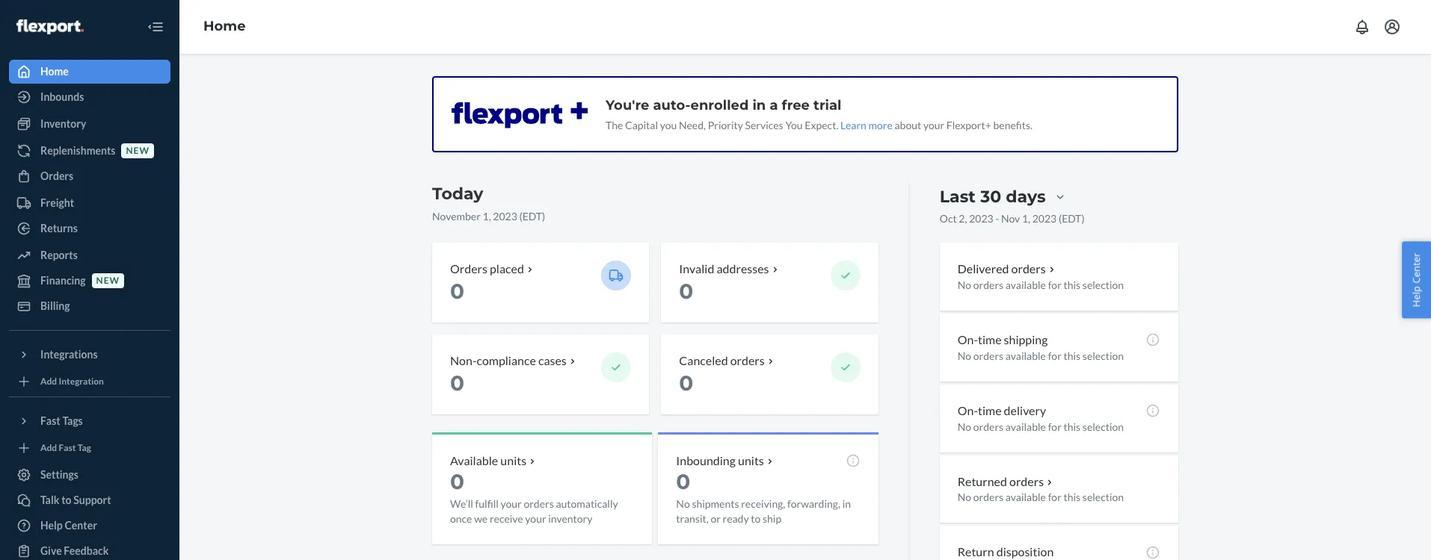 Task type: locate. For each thing, give the bounding box(es) containing it.
0 down inbounding
[[676, 469, 691, 495]]

1 horizontal spatial to
[[751, 513, 761, 525]]

1 horizontal spatial units
[[738, 454, 764, 468]]

0 horizontal spatial new
[[96, 276, 120, 287]]

2 this from the top
[[1064, 350, 1081, 362]]

home link right close navigation "icon"
[[203, 18, 246, 35]]

disposition
[[997, 545, 1054, 560]]

home link up inbounds link
[[9, 60, 171, 84]]

1 horizontal spatial )
[[1082, 212, 1085, 225]]

units for available units
[[501, 454, 527, 468]]

help
[[1410, 286, 1423, 308], [40, 520, 63, 532]]

( up placed
[[519, 210, 523, 223]]

for
[[1048, 279, 1062, 292], [1048, 350, 1062, 362], [1048, 421, 1062, 433], [1048, 492, 1062, 504]]

0 for non-
[[450, 371, 464, 396]]

inbounds
[[40, 90, 84, 103]]

2 add from the top
[[40, 443, 57, 454]]

returns link
[[9, 217, 171, 241]]

1 add from the top
[[40, 376, 57, 388]]

available down shipping
[[1006, 350, 1046, 362]]

no orders available for this selection down delivery
[[958, 421, 1124, 433]]

fast left tags at the bottom left of the page
[[40, 415, 60, 428]]

fast inside dropdown button
[[40, 415, 60, 428]]

orders for orders placed
[[450, 262, 488, 276]]

no orders available for this selection down shipping
[[958, 350, 1124, 362]]

-
[[996, 212, 999, 225]]

1 vertical spatial center
[[65, 520, 97, 532]]

0 down orders placed on the top of the page
[[450, 279, 464, 304]]

help inside button
[[1410, 286, 1423, 308]]

return disposition
[[958, 545, 1054, 560]]

1,
[[483, 210, 491, 223], [1022, 212, 1031, 225]]

shipments
[[692, 498, 739, 510]]

available down delivery
[[1006, 421, 1046, 433]]

to inside 0 no shipments receiving, forwarding, in transit, or ready to ship
[[751, 513, 761, 525]]

0 horizontal spatial center
[[65, 520, 97, 532]]

1 vertical spatial new
[[96, 276, 120, 287]]

oct 2, 2023 - nov 1, 2023 ( edt )
[[940, 212, 1085, 225]]

0 vertical spatial add
[[40, 376, 57, 388]]

( inside today november 1, 2023 ( edt )
[[519, 210, 523, 223]]

1 horizontal spatial new
[[126, 145, 150, 157]]

1, inside today november 1, 2023 ( edt )
[[483, 210, 491, 223]]

give
[[40, 545, 62, 558]]

on- left shipping
[[958, 333, 978, 347]]

receive
[[490, 513, 523, 525]]

selection
[[1083, 279, 1124, 292], [1083, 350, 1124, 362], [1083, 421, 1124, 433], [1083, 492, 1124, 504]]

1 horizontal spatial help center
[[1410, 253, 1423, 308]]

available down delivered orders 'button'
[[1006, 279, 1046, 292]]

0 horizontal spatial 1,
[[483, 210, 491, 223]]

non-
[[450, 354, 477, 368]]

3 for from the top
[[1048, 421, 1062, 433]]

0 vertical spatial fast
[[40, 415, 60, 428]]

1 vertical spatial orders
[[450, 262, 488, 276]]

no
[[958, 279, 972, 292], [958, 350, 972, 362], [958, 421, 972, 433], [958, 492, 972, 504], [676, 498, 690, 510]]

3 this from the top
[[1064, 421, 1081, 433]]

1 horizontal spatial orders
[[450, 262, 488, 276]]

2 on- from the top
[[958, 404, 978, 418]]

in right forwarding,
[[843, 498, 851, 510]]

0 horizontal spatial in
[[753, 97, 766, 114]]

oct
[[940, 212, 957, 225]]

in
[[753, 97, 766, 114], [843, 498, 851, 510]]

add
[[40, 376, 57, 388], [40, 443, 57, 454]]

add for add integration
[[40, 376, 57, 388]]

invalid addresses
[[679, 262, 769, 276]]

1 vertical spatial your
[[501, 498, 522, 510]]

no orders available for this selection down returned orders button
[[958, 492, 1124, 504]]

2 for from the top
[[1048, 350, 1062, 362]]

november
[[432, 210, 481, 223]]

0 horizontal spatial units
[[501, 454, 527, 468]]

orders for orders
[[40, 170, 73, 182]]

today
[[432, 184, 484, 204]]

orders up inventory
[[524, 498, 554, 510]]

add integration
[[40, 376, 104, 388]]

4 available from the top
[[1006, 492, 1046, 504]]

0 vertical spatial orders
[[40, 170, 73, 182]]

1 vertical spatial add
[[40, 443, 57, 454]]

1 vertical spatial to
[[751, 513, 761, 525]]

returned
[[958, 475, 1007, 489]]

1 time from the top
[[978, 333, 1002, 347]]

0 vertical spatial home
[[203, 18, 246, 35]]

0 horizontal spatial 2023
[[493, 210, 517, 223]]

1 horizontal spatial edt
[[1062, 212, 1082, 225]]

0 vertical spatial to
[[61, 494, 71, 507]]

units up 0 no shipments receiving, forwarding, in transit, or ready to ship at the bottom
[[738, 454, 764, 468]]

4 this from the top
[[1064, 492, 1081, 504]]

2023 left -
[[969, 212, 994, 225]]

0 horizontal spatial home link
[[9, 60, 171, 84]]

new up 'orders' link
[[126, 145, 150, 157]]

orders inside 'orders' link
[[40, 170, 73, 182]]

units right available
[[501, 454, 527, 468]]

integration
[[59, 376, 104, 388]]

add left integration
[[40, 376, 57, 388]]

)
[[542, 210, 545, 223], [1082, 212, 1085, 225]]

1, right nov
[[1022, 212, 1031, 225]]

0 down non-
[[450, 371, 464, 396]]

0 vertical spatial your
[[924, 119, 945, 132]]

orders up freight
[[40, 170, 73, 182]]

1 vertical spatial help center
[[40, 520, 97, 532]]

1 horizontal spatial home link
[[203, 18, 246, 35]]

this
[[1064, 279, 1081, 292], [1064, 350, 1081, 362], [1064, 421, 1081, 433], [1064, 492, 1081, 504]]

1 on- from the top
[[958, 333, 978, 347]]

0 vertical spatial on-
[[958, 333, 978, 347]]

0 horizontal spatial home
[[40, 65, 69, 78]]

0 horizontal spatial to
[[61, 494, 71, 507]]

on-time shipping
[[958, 333, 1048, 347]]

add integration link
[[9, 373, 171, 391]]

0 vertical spatial time
[[978, 333, 1002, 347]]

add up settings
[[40, 443, 57, 454]]

no inside 0 no shipments receiving, forwarding, in transit, or ready to ship
[[676, 498, 690, 510]]

time left delivery
[[978, 404, 1002, 418]]

your right the about
[[924, 119, 945, 132]]

or
[[711, 513, 721, 525]]

1 horizontal spatial 1,
[[1022, 212, 1031, 225]]

non-compliance cases
[[450, 354, 567, 368]]

0 horizontal spatial )
[[542, 210, 545, 223]]

we'll
[[450, 498, 473, 510]]

on-
[[958, 333, 978, 347], [958, 404, 978, 418]]

0 horizontal spatial (
[[519, 210, 523, 223]]

0 down invalid
[[679, 279, 694, 304]]

orders
[[1012, 262, 1046, 276], [974, 279, 1004, 292], [974, 350, 1004, 362], [730, 354, 765, 368], [974, 421, 1004, 433], [1010, 475, 1044, 489], [974, 492, 1004, 504], [524, 498, 554, 510]]

canceled orders
[[679, 354, 765, 368]]

time
[[978, 333, 1002, 347], [978, 404, 1002, 418]]

) inside today november 1, 2023 ( edt )
[[542, 210, 545, 223]]

0 down canceled
[[679, 371, 694, 396]]

1 horizontal spatial help
[[1410, 286, 1423, 308]]

to right the talk
[[61, 494, 71, 507]]

help center button
[[1403, 242, 1431, 319]]

freight link
[[9, 191, 171, 215]]

0 horizontal spatial edt
[[523, 210, 542, 223]]

1 vertical spatial on-
[[958, 404, 978, 418]]

in left a
[[753, 97, 766, 114]]

add fast tag
[[40, 443, 91, 454]]

1 vertical spatial help
[[40, 520, 63, 532]]

3 selection from the top
[[1083, 421, 1124, 433]]

home right close navigation "icon"
[[203, 18, 246, 35]]

your up receive
[[501, 498, 522, 510]]

orders down delivered
[[974, 279, 1004, 292]]

4 no orders available for this selection from the top
[[958, 492, 1124, 504]]

2 units from the left
[[738, 454, 764, 468]]

fast left tag
[[59, 443, 76, 454]]

edt
[[523, 210, 542, 223], [1062, 212, 1082, 225]]

placed
[[490, 262, 524, 276]]

your right receive
[[525, 513, 546, 525]]

1 units from the left
[[501, 454, 527, 468]]

orders right delivered
[[1012, 262, 1046, 276]]

0 vertical spatial home link
[[203, 18, 246, 35]]

need,
[[679, 119, 706, 132]]

1 vertical spatial time
[[978, 404, 1002, 418]]

2023 down days
[[1033, 212, 1057, 225]]

0 vertical spatial center
[[1410, 253, 1423, 284]]

available down returned orders button
[[1006, 492, 1046, 504]]

edt up placed
[[523, 210, 542, 223]]

edt right nov
[[1062, 212, 1082, 225]]

help center link
[[9, 515, 171, 538]]

0 up we'll
[[450, 469, 464, 495]]

1 available from the top
[[1006, 279, 1046, 292]]

2 horizontal spatial 2023
[[1033, 212, 1057, 225]]

orders
[[40, 170, 73, 182], [450, 262, 488, 276]]

1 vertical spatial in
[[843, 498, 851, 510]]

new for replenishments
[[126, 145, 150, 157]]

2 time from the top
[[978, 404, 1002, 418]]

enrolled
[[691, 97, 749, 114]]

0 inside 0 we'll fulfill your orders automatically once we receive your inventory
[[450, 469, 464, 495]]

0 no shipments receiving, forwarding, in transit, or ready to ship
[[676, 469, 851, 525]]

settings link
[[9, 464, 171, 488]]

1 horizontal spatial home
[[203, 18, 246, 35]]

to left ship
[[751, 513, 761, 525]]

2023 right the november
[[493, 210, 517, 223]]

your inside you're auto-enrolled in a free trial the capital you need, priority services you expect. learn more about your flexport+ benefits.
[[924, 119, 945, 132]]

4 for from the top
[[1048, 492, 1062, 504]]

new
[[126, 145, 150, 157], [96, 276, 120, 287]]

0 vertical spatial new
[[126, 145, 150, 157]]

orders left placed
[[450, 262, 488, 276]]

on- left delivery
[[958, 404, 978, 418]]

units
[[501, 454, 527, 468], [738, 454, 764, 468]]

1 vertical spatial home
[[40, 65, 69, 78]]

learn
[[841, 119, 867, 132]]

to
[[61, 494, 71, 507], [751, 513, 761, 525]]

time left shipping
[[978, 333, 1002, 347]]

0 horizontal spatial help
[[40, 520, 63, 532]]

0 for orders
[[450, 279, 464, 304]]

on- for on-time shipping
[[958, 333, 978, 347]]

0 vertical spatial help
[[1410, 286, 1423, 308]]

3 available from the top
[[1006, 421, 1046, 433]]

edt inside today november 1, 2023 ( edt )
[[523, 210, 542, 223]]

1 horizontal spatial your
[[525, 513, 546, 525]]

close navigation image
[[147, 18, 165, 36]]

new for financing
[[96, 276, 120, 287]]

fast
[[40, 415, 60, 428], [59, 443, 76, 454]]

orders right returned
[[1010, 475, 1044, 489]]

inventory link
[[9, 112, 171, 136]]

no orders available for this selection
[[958, 279, 1124, 292], [958, 350, 1124, 362], [958, 421, 1124, 433], [958, 492, 1124, 504]]

give feedback button
[[9, 540, 171, 561]]

0 vertical spatial in
[[753, 97, 766, 114]]

your
[[924, 119, 945, 132], [501, 498, 522, 510], [525, 513, 546, 525]]

no up transit,
[[676, 498, 690, 510]]

0 vertical spatial help center
[[1410, 253, 1423, 308]]

fast tags button
[[9, 410, 171, 434]]

no orders available for this selection down delivered orders 'button'
[[958, 279, 1124, 292]]

replenishments
[[40, 144, 116, 157]]

home up inbounds
[[40, 65, 69, 78]]

you
[[660, 119, 677, 132]]

1 horizontal spatial 2023
[[969, 212, 994, 225]]

capital
[[625, 119, 658, 132]]

available
[[450, 454, 498, 468]]

0 for invalid
[[679, 279, 694, 304]]

2 horizontal spatial your
[[924, 119, 945, 132]]

no down delivered
[[958, 279, 972, 292]]

center
[[1410, 253, 1423, 284], [65, 520, 97, 532]]

1 horizontal spatial center
[[1410, 253, 1423, 284]]

1 selection from the top
[[1083, 279, 1124, 292]]

1 horizontal spatial in
[[843, 498, 851, 510]]

new down reports link
[[96, 276, 120, 287]]

0 horizontal spatial orders
[[40, 170, 73, 182]]

1, right the november
[[483, 210, 491, 223]]

we
[[474, 513, 488, 525]]

( right nov
[[1059, 212, 1062, 225]]



Task type: vqa. For each thing, say whether or not it's contained in the screenshot.
Center in button
yes



Task type: describe. For each thing, give the bounding box(es) containing it.
1 no orders available for this selection from the top
[[958, 279, 1124, 292]]

inventory
[[548, 513, 593, 525]]

you're
[[606, 97, 649, 114]]

delivered orders button
[[958, 261, 1058, 278]]

days
[[1006, 187, 1046, 207]]

1 vertical spatial fast
[[59, 443, 76, 454]]

ship
[[763, 513, 782, 525]]

30
[[981, 187, 1001, 207]]

reports
[[40, 249, 78, 262]]

auto-
[[653, 97, 691, 114]]

1 horizontal spatial (
[[1059, 212, 1062, 225]]

last
[[940, 187, 976, 207]]

no down on-time delivery at the bottom of page
[[958, 421, 972, 433]]

2 available from the top
[[1006, 350, 1046, 362]]

talk
[[40, 494, 59, 507]]

in inside you're auto-enrolled in a free trial the capital you need, priority services you expect. learn more about your flexport+ benefits.
[[753, 97, 766, 114]]

returned orders
[[958, 475, 1044, 489]]

0 horizontal spatial help center
[[40, 520, 97, 532]]

canceled
[[679, 354, 728, 368]]

fast tags
[[40, 415, 83, 428]]

expect.
[[805, 119, 839, 132]]

units for inbounding units
[[738, 454, 764, 468]]

inbounding units
[[676, 454, 764, 468]]

orders inside button
[[1010, 475, 1044, 489]]

last 30 days
[[940, 187, 1046, 207]]

help center inside help center button
[[1410, 253, 1423, 308]]

add fast tag link
[[9, 440, 171, 458]]

1 for from the top
[[1048, 279, 1062, 292]]

ready
[[723, 513, 749, 525]]

returns
[[40, 222, 78, 235]]

you're auto-enrolled in a free trial the capital you need, priority services you expect. learn more about your flexport+ benefits.
[[606, 97, 1033, 132]]

once
[[450, 513, 472, 525]]

benefits.
[[993, 119, 1033, 132]]

cases
[[538, 354, 567, 368]]

tags
[[62, 415, 83, 428]]

returned orders button
[[958, 474, 1056, 491]]

trial
[[814, 97, 842, 114]]

add for add fast tag
[[40, 443, 57, 454]]

on-time delivery
[[958, 404, 1046, 418]]

no down on-time shipping
[[958, 350, 972, 362]]

1 vertical spatial home link
[[9, 60, 171, 84]]

financing
[[40, 274, 86, 287]]

automatically
[[556, 498, 618, 510]]

transit,
[[676, 513, 709, 525]]

nov
[[1001, 212, 1020, 225]]

0 for canceled
[[679, 371, 694, 396]]

orders placed
[[450, 262, 524, 276]]

talk to support button
[[9, 489, 171, 513]]

compliance
[[477, 354, 536, 368]]

1 this from the top
[[1064, 279, 1081, 292]]

time for shipping
[[978, 333, 1002, 347]]

in inside 0 no shipments receiving, forwarding, in transit, or ready to ship
[[843, 498, 851, 510]]

invalid
[[679, 262, 714, 276]]

billing link
[[9, 295, 171, 319]]

receiving,
[[741, 498, 785, 510]]

shipping
[[1004, 333, 1048, 347]]

2 vertical spatial your
[[525, 513, 546, 525]]

the
[[606, 119, 623, 132]]

return
[[958, 545, 994, 560]]

to inside talk to support "button"
[[61, 494, 71, 507]]

today november 1, 2023 ( edt )
[[432, 184, 545, 223]]

orders down returned
[[974, 492, 1004, 504]]

time for delivery
[[978, 404, 1002, 418]]

open notifications image
[[1354, 18, 1372, 36]]

support
[[73, 494, 111, 507]]

2 no orders available for this selection from the top
[[958, 350, 1124, 362]]

orders inside 0 we'll fulfill your orders automatically once we receive your inventory
[[524, 498, 554, 510]]

orders right canceled
[[730, 354, 765, 368]]

flexport+
[[947, 119, 991, 132]]

delivered orders
[[958, 262, 1046, 276]]

delivered
[[958, 262, 1009, 276]]

0 we'll fulfill your orders automatically once we receive your inventory
[[450, 469, 618, 525]]

open account menu image
[[1384, 18, 1401, 36]]

2 selection from the top
[[1083, 350, 1124, 362]]

about
[[895, 119, 922, 132]]

priority
[[708, 119, 743, 132]]

fulfill
[[475, 498, 499, 510]]

0 inside 0 no shipments receiving, forwarding, in transit, or ready to ship
[[676, 469, 691, 495]]

flexport logo image
[[16, 19, 84, 34]]

orders down on-time shipping
[[974, 350, 1004, 362]]

orders inside 'button'
[[1012, 262, 1046, 276]]

inbounding
[[676, 454, 736, 468]]

reports link
[[9, 244, 171, 268]]

2023 inside today november 1, 2023 ( edt )
[[493, 210, 517, 223]]

available units
[[450, 454, 527, 468]]

give feedback
[[40, 545, 109, 558]]

services
[[745, 119, 784, 132]]

inbounds link
[[9, 85, 171, 109]]

delivery
[[1004, 404, 1046, 418]]

learn more link
[[841, 119, 893, 132]]

talk to support
[[40, 494, 111, 507]]

integrations button
[[9, 343, 171, 367]]

freight
[[40, 197, 74, 209]]

no down returned
[[958, 492, 972, 504]]

billing
[[40, 300, 70, 313]]

4 selection from the top
[[1083, 492, 1124, 504]]

orders down on-time delivery at the bottom of page
[[974, 421, 1004, 433]]

free
[[782, 97, 810, 114]]

center inside button
[[1410, 253, 1423, 284]]

0 horizontal spatial your
[[501, 498, 522, 510]]

a
[[770, 97, 778, 114]]

on- for on-time delivery
[[958, 404, 978, 418]]

settings
[[40, 469, 78, 482]]

more
[[869, 119, 893, 132]]

3 no orders available for this selection from the top
[[958, 421, 1124, 433]]

orders link
[[9, 165, 171, 188]]

feedback
[[64, 545, 109, 558]]



